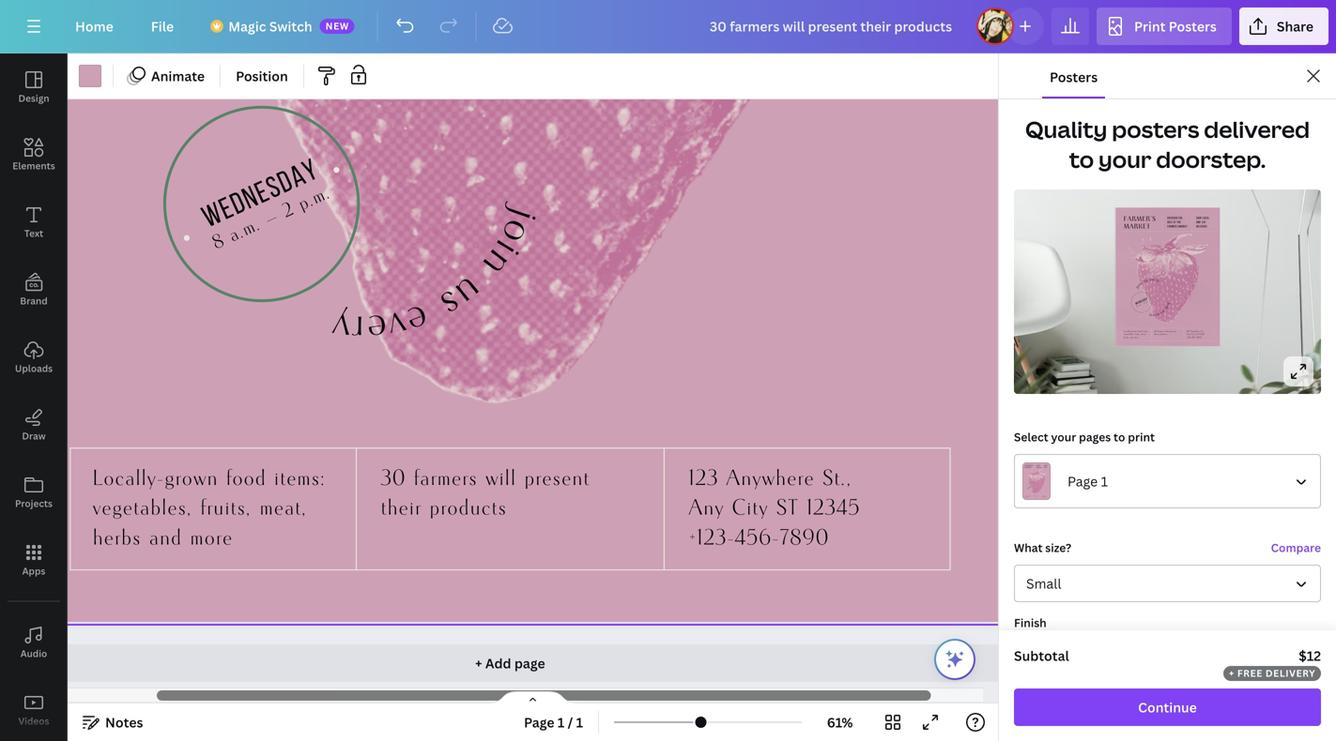 Task type: vqa. For each thing, say whether or not it's contained in the screenshot.
"LOCALLY-"
yes



Task type: describe. For each thing, give the bounding box(es) containing it.
market inside discover the best at the farmer's market
[[1179, 225, 1188, 229]]

herbs for locally-grown food items: vegetables, fruits, meat, herbs and more 30 farmers will present their products 123 anywhere st., any city st 12345 +123-456-7890 shop local and eat delicious
[[1124, 337, 1129, 339]]

add
[[485, 655, 511, 673]]

delivered
[[1204, 114, 1310, 145]]

Design title text field
[[695, 8, 969, 45]]

123 inside locally-grown food items: vegetables, fruits, meat, herbs and more 30 farmers will present their products 123 anywhere st., any city st 12345 +123-456-7890 shop local and eat delicious
[[1187, 330, 1190, 333]]

more for locally-grown food items: vegetables, fruits, meat, herbs and more
[[190, 526, 233, 553]]

local
[[1203, 217, 1210, 220]]

position button
[[228, 61, 296, 91]]

delicious
[[1197, 225, 1208, 229]]

videos button
[[0, 677, 68, 742]]

continue
[[1138, 699, 1197, 717]]

uploads
[[15, 363, 53, 375]]

farmer's market
[[1124, 215, 1156, 231]]

file button
[[136, 8, 189, 45]]

grown for locally-grown food items: vegetables, fruits, meat, herbs and more
[[165, 466, 219, 493]]

7890 inside locally-grown food items: vegetables, fruits, meat, herbs and more 30 farmers will present their products 123 anywhere st., any city st 12345 +123-456-7890 shop local and eat delicious
[[1197, 337, 1202, 339]]

discover the best at the farmer's market
[[1168, 217, 1188, 229]]

switch
[[269, 17, 312, 35]]

draw
[[22, 430, 46, 443]]

their inside 30 farmers will present their products
[[381, 496, 422, 523]]

audio
[[20, 648, 47, 661]]

apps button
[[0, 527, 68, 594]]

i
[[482, 229, 535, 267]]

p.m. inside 8 a.m. — 2 p.m.
[[295, 182, 334, 217]]

page for page 1 / 1
[[524, 714, 555, 732]]

continue button
[[1014, 689, 1321, 727]]

and for locally-grown food items: vegetables, fruits, meat, herbs and more
[[149, 526, 182, 553]]

subtotal
[[1014, 648, 1069, 665]]

show pages image
[[488, 691, 578, 706]]

0 horizontal spatial e
[[365, 300, 390, 358]]

/
[[568, 714, 573, 732]]

+ add page button
[[15, 645, 1005, 683]]

farmer's inside discover the best at the farmer's market
[[1168, 225, 1178, 229]]

doorstep.
[[1156, 144, 1266, 175]]

locally-grown food items: vegetables, fruits, meat, herbs and more 30 farmers will present their products 123 anywhere st., any city st 12345 +123-456-7890 shop local and eat delicious
[[1124, 217, 1210, 339]]

wednesday for wednesday 8 a.m. — 2 p.m.
[[1135, 298, 1148, 306]]

page 1 / 1
[[524, 714, 583, 732]]

farmers inside locally-grown food items: vegetables, fruits, meat, herbs and more 30 farmers will present their products 123 anywhere st., any city st 12345 +123-456-7890 shop local and eat delicious
[[1158, 330, 1165, 333]]

u
[[443, 263, 496, 322]]

food for locally-grown food items: vegetables, fruits, meat, herbs and more
[[226, 466, 267, 493]]

farmers inside 30 farmers will present their products
[[414, 466, 478, 493]]

s
[[430, 276, 474, 333]]

what
[[1014, 540, 1043, 556]]

projects
[[15, 498, 53, 510]]

p.m. inside wednesday 8 a.m. — 2 p.m.
[[1145, 300, 1150, 304]]

select your pages to print
[[1014, 430, 1155, 445]]

locally-grown food items: vegetables, fruits, meat, herbs and more
[[93, 466, 326, 553]]

n
[[469, 237, 527, 290]]

a.m. inside wednesday 8 a.m. — 2 p.m.
[[1138, 304, 1142, 307]]

pages
[[1079, 430, 1111, 445]]

notes
[[105, 714, 143, 732]]

0 horizontal spatial your
[[1051, 430, 1077, 445]]

magic
[[228, 17, 266, 35]]

to for your
[[1069, 144, 1094, 175]]

text button
[[0, 189, 68, 256]]

food for locally-grown food items: vegetables, fruits, meat, herbs and more 30 farmers will present their products 123 anywhere st., any city st 12345 +123-456-7890 shop local and eat delicious
[[1138, 330, 1142, 333]]

— inside 8 a.m. — 2 p.m.
[[261, 205, 283, 232]]

free
[[1238, 668, 1263, 680]]

12345 inside 123 anywhere st., any city st 12345 +123-456-7890
[[807, 496, 861, 523]]

animate
[[151, 67, 205, 85]]

+ for + free delivery
[[1229, 668, 1235, 680]]

size?
[[1046, 540, 1072, 556]]

a.m. inside 8 a.m. — 2 p.m.
[[225, 213, 265, 248]]

fruits, for locally-grown food items: vegetables, fruits, meat, herbs and more
[[201, 496, 252, 523]]

notes button
[[75, 708, 151, 738]]

what size?
[[1014, 540, 1072, 556]]

locally- for locally-grown food items: vegetables, fruits, meat, herbs and more 30 farmers will present their products 123 anywhere st., any city st 12345 +123-456-7890 shop local and eat delicious
[[1124, 330, 1132, 333]]

market inside farmer's market
[[1124, 223, 1151, 231]]

grown for locally-grown food items: vegetables, fruits, meat, herbs and more 30 farmers will present their products 123 anywhere st., any city st 12345 +123-456-7890 shop local and eat delicious
[[1132, 330, 1137, 333]]

r
[[352, 301, 365, 358]]

j
[[496, 201, 553, 229]]

brand
[[20, 295, 48, 308]]

eat
[[1202, 221, 1207, 224]]

+ for + add page
[[475, 655, 482, 673]]

audio button
[[0, 610, 68, 677]]

shop
[[1197, 217, 1202, 220]]

st inside locally-grown food items: vegetables, fruits, meat, herbs and more 30 farmers will present their products 123 anywhere st., any city st 12345 +123-456-7890 shop local and eat delicious
[[1196, 333, 1199, 336]]

posters inside dropdown button
[[1169, 17, 1217, 35]]

present inside locally-grown food items: vegetables, fruits, meat, herbs and more 30 farmers will present their products 123 anywhere st., any city st 12345 +123-456-7890 shop local and eat delicious
[[1170, 330, 1177, 333]]

new
[[326, 20, 349, 32]]

select
[[1014, 430, 1049, 445]]

elements
[[12, 160, 55, 172]]

present inside 30 farmers will present their products
[[524, 466, 590, 493]]

videos
[[18, 716, 49, 728]]

123 inside 123 anywhere st., any city st 12345 +123-456-7890
[[689, 466, 719, 493]]

30 inside locally-grown food items: vegetables, fruits, meat, herbs and more 30 farmers will present their products 123 anywhere st., any city st 12345 +123-456-7890 shop local and eat delicious
[[1154, 330, 1157, 333]]

8 inside wednesday 8 a.m. — 2 p.m.
[[1136, 305, 1138, 308]]

print posters
[[1135, 17, 1217, 35]]

123 anywhere st., any city st 12345 +123-456-7890
[[689, 466, 861, 553]]

vegetables, for locally-grown food items: vegetables, fruits, meat, herbs and more
[[93, 496, 193, 523]]

projects button
[[0, 459, 68, 527]]

8 a.m. — 2 p.m.
[[209, 182, 334, 256]]

o
[[487, 210, 548, 254]]

61% button
[[810, 708, 871, 738]]

any inside 123 anywhere st., any city st 12345 +123-456-7890
[[689, 496, 725, 523]]

products inside locally-grown food items: vegetables, fruits, meat, herbs and more 30 farmers will present their products 123 anywhere st., any city st 12345 +123-456-7890 shop local and eat delicious
[[1160, 333, 1168, 336]]

file
[[151, 17, 174, 35]]

page for page 1
[[1068, 473, 1098, 491]]

best
[[1168, 221, 1173, 224]]

v
[[384, 296, 412, 356]]

anywhere inside locally-grown food items: vegetables, fruits, meat, herbs and more 30 farmers will present their products 123 anywhere st., any city st 12345 +123-456-7890 shop local and eat delicious
[[1191, 330, 1200, 333]]

at
[[1174, 221, 1177, 224]]

0 horizontal spatial farmer's
[[1124, 215, 1156, 223]]

456- inside 123 anywhere st., any city st 12345 +123-456-7890
[[735, 526, 780, 553]]



Task type: locate. For each thing, give the bounding box(es) containing it.
elements button
[[0, 121, 68, 189]]

0 vertical spatial more
[[1134, 337, 1139, 339]]

1 vertical spatial a.m.
[[1138, 304, 1142, 307]]

the right discover on the right top of the page
[[1179, 217, 1183, 220]]

0 vertical spatial 7890
[[1197, 337, 1202, 339]]

0 horizontal spatial to
[[1069, 144, 1094, 175]]

meat, inside locally-grown food items: vegetables, fruits, meat, herbs and more 30 farmers will present their products 123 anywhere st., any city st 12345 +123-456-7890 shop local and eat delicious
[[1142, 333, 1147, 336]]

design
[[18, 92, 49, 105]]

fruits, for locally-grown food items: vegetables, fruits, meat, herbs and more 30 farmers will present their products 123 anywhere st., any city st 12345 +123-456-7890 shop local and eat delicious
[[1135, 333, 1141, 336]]

herbs
[[1124, 337, 1129, 339], [93, 526, 141, 553]]

0 horizontal spatial 123
[[689, 466, 719, 493]]

0 vertical spatial st
[[1196, 333, 1199, 336]]

1 horizontal spatial 12345
[[1199, 333, 1205, 336]]

+123- inside locally-grown food items: vegetables, fruits, meat, herbs and more 30 farmers will present their products 123 anywhere st., any city st 12345 +123-456-7890 shop local and eat delicious
[[1187, 337, 1192, 339]]

to left posters on the top
[[1069, 144, 1094, 175]]

1 horizontal spatial any
[[1187, 333, 1191, 336]]

posters up quality on the top
[[1050, 68, 1098, 86]]

0 vertical spatial 8
[[209, 230, 229, 256]]

farmer's left best
[[1124, 215, 1156, 223]]

print
[[1128, 430, 1155, 445]]

your left pages
[[1051, 430, 1077, 445]]

farmer's down at at the right
[[1168, 225, 1178, 229]]

+ inside button
[[475, 655, 482, 673]]

1 horizontal spatial city
[[1192, 333, 1195, 336]]

0 vertical spatial farmers
[[1158, 330, 1165, 333]]

and inside locally-grown food items: vegetables, fruits, meat, herbs and more
[[149, 526, 182, 553]]

the
[[1179, 217, 1183, 220], [1177, 221, 1181, 224]]

quality
[[1025, 114, 1108, 145]]

1 vertical spatial food
[[226, 466, 267, 493]]

to
[[1069, 144, 1094, 175], [1114, 430, 1126, 445]]

1 vertical spatial and
[[1130, 337, 1134, 339]]

+
[[475, 655, 482, 673], [1229, 668, 1235, 680]]

grown inside locally-grown food items: vegetables, fruits, meat, herbs and more 30 farmers will present their products 123 anywhere st., any city st 12345 +123-456-7890 shop local and eat delicious
[[1132, 330, 1137, 333]]

1 for page 1
[[1101, 473, 1108, 491]]

0 vertical spatial products
[[1160, 333, 1168, 336]]

st inside 123 anywhere st., any city st 12345 +123-456-7890
[[776, 496, 799, 523]]

1 down pages
[[1101, 473, 1108, 491]]

0 vertical spatial posters
[[1169, 17, 1217, 35]]

draw button
[[0, 392, 68, 459]]

brand button
[[0, 256, 68, 324]]

canva assistant image
[[944, 649, 966, 671]]

st.,
[[1201, 330, 1204, 333], [823, 466, 853, 493]]

1 vertical spatial items:
[[274, 466, 326, 493]]

vegetables, for locally-grown food items: vegetables, fruits, meat, herbs and more 30 farmers will present their products 123 anywhere st., any city st 12345 +123-456-7890 shop local and eat delicious
[[1124, 333, 1135, 336]]

0 horizontal spatial meat,
[[260, 496, 308, 523]]

1 vertical spatial 12345
[[807, 496, 861, 523]]

1 vertical spatial 456-
[[735, 526, 780, 553]]

1 horizontal spatial your
[[1099, 144, 1152, 175]]

locally- for locally-grown food items: vegetables, fruits, meat, herbs and more
[[93, 466, 165, 493]]

1 horizontal spatial +123-
[[1187, 337, 1192, 339]]

0 vertical spatial to
[[1069, 144, 1094, 175]]

$12
[[1299, 648, 1321, 665]]

1 vertical spatial locally-
[[93, 466, 165, 493]]

456-
[[1192, 337, 1197, 339], [735, 526, 780, 553]]

1 vertical spatial grown
[[165, 466, 219, 493]]

0 horizontal spatial any
[[689, 496, 725, 523]]

products inside 30 farmers will present their products
[[430, 496, 507, 523]]

grown
[[1132, 330, 1137, 333], [165, 466, 219, 493]]

locally- inside locally-grown food items: vegetables, fruits, meat, herbs and more 30 farmers will present their products 123 anywhere st., any city st 12345 +123-456-7890 shop local and eat delicious
[[1124, 330, 1132, 333]]

page
[[1068, 473, 1098, 491], [524, 714, 555, 732]]

1 horizontal spatial to
[[1114, 430, 1126, 445]]

0 horizontal spatial +123-
[[689, 526, 735, 553]]

meat, inside locally-grown food items: vegetables, fruits, meat, herbs and more
[[260, 496, 308, 523]]

0 vertical spatial wednesday
[[199, 156, 324, 235]]

1 vertical spatial anywhere
[[727, 466, 815, 493]]

0 vertical spatial st.,
[[1201, 330, 1204, 333]]

herbs for locally-grown food items: vegetables, fruits, meat, herbs and more
[[93, 526, 141, 553]]

0 vertical spatial their
[[1154, 333, 1159, 336]]

1 vertical spatial your
[[1051, 430, 1077, 445]]

items: for locally-grown food items: vegetables, fruits, meat, herbs and more 30 farmers will present their products 123 anywhere st., any city st 12345 +123-456-7890 shop local and eat delicious
[[1143, 330, 1149, 333]]

1 vertical spatial st.,
[[823, 466, 853, 493]]

0 vertical spatial will
[[1166, 330, 1169, 333]]

2 inside wednesday 8 a.m. — 2 p.m.
[[1144, 302, 1146, 305]]

side panel tab list
[[0, 54, 68, 742]]

0 vertical spatial fruits,
[[1135, 333, 1141, 336]]

delivery
[[1266, 668, 1316, 680]]

7890 inside 123 anywhere st., any city st 12345 +123-456-7890
[[780, 526, 830, 553]]

home
[[75, 17, 113, 35]]

wednesday 8 a.m. — 2 p.m.
[[1135, 298, 1150, 308]]

0 horizontal spatial 2
[[279, 198, 298, 224]]

small
[[1027, 575, 1062, 593]]

e right "y"
[[365, 300, 390, 358]]

vegetables, inside locally-grown food items: vegetables, fruits, meat, herbs and more 30 farmers will present their products 123 anywhere st., any city st 12345 +123-456-7890 shop local and eat delicious
[[1124, 333, 1135, 336]]

meat, for locally-grown food items: vegetables, fruits, meat, herbs and more
[[260, 496, 308, 523]]

page down show pages image
[[524, 714, 555, 732]]

0 horizontal spatial +
[[475, 655, 482, 673]]

any inside locally-grown food items: vegetables, fruits, meat, herbs and more 30 farmers will present their products 123 anywhere st., any city st 12345 +123-456-7890 shop local and eat delicious
[[1187, 333, 1191, 336]]

posters
[[1169, 17, 1217, 35], [1050, 68, 1098, 86]]

0 vertical spatial +123-
[[1187, 337, 1192, 339]]

any
[[1187, 333, 1191, 336], [689, 496, 725, 523]]

0 horizontal spatial page
[[524, 714, 555, 732]]

to inside quality posters delivered to your doorstep.
[[1069, 144, 1094, 175]]

page inside dropdown button
[[1068, 473, 1098, 491]]

design button
[[0, 54, 68, 121]]

+ add page
[[475, 655, 545, 673]]

quality posters delivered to your doorstep.
[[1025, 114, 1310, 175]]

a.m.
[[225, 213, 265, 248], [1138, 304, 1142, 307]]

30 farmers will present their products
[[381, 466, 590, 523]]

1 horizontal spatial farmer's
[[1168, 225, 1178, 229]]

and for locally-grown food items: vegetables, fruits, meat, herbs and more 30 farmers will present their products 123 anywhere st., any city st 12345 +123-456-7890 shop local and eat delicious
[[1130, 337, 1134, 339]]

1 left the /
[[558, 714, 565, 732]]

1 vertical spatial herbs
[[93, 526, 141, 553]]

posters right print
[[1169, 17, 1217, 35]]

0 horizontal spatial their
[[381, 496, 422, 523]]

1 horizontal spatial their
[[1154, 333, 1159, 336]]

anywhere inside 123 anywhere st., any city st 12345 +123-456-7890
[[727, 466, 815, 493]]

items:
[[1143, 330, 1149, 333], [274, 466, 326, 493]]

1 horizontal spatial posters
[[1169, 17, 1217, 35]]

magic switch
[[228, 17, 312, 35]]

1 horizontal spatial e
[[399, 290, 437, 351]]

1 horizontal spatial wednesday
[[1135, 298, 1148, 306]]

st., inside 123 anywhere st., any city st 12345 +123-456-7890
[[823, 466, 853, 493]]

1 inside dropdown button
[[1101, 473, 1108, 491]]

more
[[1134, 337, 1139, 339], [190, 526, 233, 553]]

0 vertical spatial herbs
[[1124, 337, 1129, 339]]

farmer's
[[1124, 215, 1156, 223], [1168, 225, 1178, 229]]

30 inside 30 farmers will present their products
[[381, 466, 406, 493]]

2
[[279, 198, 298, 224], [1144, 302, 1146, 305]]

and
[[1197, 221, 1201, 224], [1130, 337, 1134, 339], [149, 526, 182, 553]]

page 1 button
[[1014, 454, 1321, 509]]

0 horizontal spatial 30
[[381, 466, 406, 493]]

the right at at the right
[[1177, 221, 1181, 224]]

8 inside 8 a.m. — 2 p.m.
[[209, 230, 229, 256]]

456- inside locally-grown food items: vegetables, fruits, meat, herbs and more 30 farmers will present their products 123 anywhere st., any city st 12345 +123-456-7890 shop local and eat delicious
[[1192, 337, 1197, 339]]

e left u
[[399, 290, 437, 351]]

apps
[[22, 565, 45, 578]]

1 for page 1 / 1
[[558, 714, 565, 732]]

1 horizontal spatial 456-
[[1192, 337, 1197, 339]]

compare button
[[1271, 540, 1321, 556]]

position
[[236, 67, 288, 85]]

home link
[[60, 8, 128, 45]]

0 horizontal spatial present
[[524, 466, 590, 493]]

1 vertical spatial 30
[[381, 466, 406, 493]]

wednesday for wednesday
[[199, 156, 324, 235]]

+123- inside 123 anywhere st., any city st 12345 +123-456-7890
[[689, 526, 735, 553]]

locally-
[[1124, 330, 1132, 333], [93, 466, 165, 493]]

1 vertical spatial their
[[381, 496, 422, 523]]

0 vertical spatial 2
[[279, 198, 298, 224]]

share
[[1277, 17, 1314, 35]]

page 1
[[1068, 473, 1108, 491]]

0 vertical spatial the
[[1179, 217, 1183, 220]]

0 horizontal spatial city
[[732, 496, 769, 523]]

items: inside locally-grown food items: vegetables, fruits, meat, herbs and more 30 farmers will present their products 123 anywhere st., any city st 12345 +123-456-7890 shop local and eat delicious
[[1143, 330, 1149, 333]]

grown inside locally-grown food items: vegetables, fruits, meat, herbs and more
[[165, 466, 219, 493]]

0 horizontal spatial 8
[[209, 230, 229, 256]]

0 horizontal spatial food
[[226, 466, 267, 493]]

0 horizontal spatial 456-
[[735, 526, 780, 553]]

1 horizontal spatial —
[[1142, 303, 1144, 306]]

1 vertical spatial 7890
[[780, 526, 830, 553]]

0 vertical spatial any
[[1187, 333, 1191, 336]]

0 horizontal spatial herbs
[[93, 526, 141, 553]]

1 horizontal spatial anywhere
[[1191, 330, 1200, 333]]

will inside 30 farmers will present their products
[[486, 466, 517, 493]]

more inside locally-grown food items: vegetables, fruits, meat, herbs and more 30 farmers will present their products 123 anywhere st., any city st 12345 +123-456-7890 shop local and eat delicious
[[1134, 337, 1139, 339]]

0 vertical spatial p.m.
[[295, 182, 334, 217]]

food inside locally-grown food items: vegetables, fruits, meat, herbs and more 30 farmers will present their products 123 anywhere st., any city st 12345 +123-456-7890 shop local and eat delicious
[[1138, 330, 1142, 333]]

present
[[1170, 330, 1177, 333], [524, 466, 590, 493]]

your up farmer's market
[[1099, 144, 1152, 175]]

posters
[[1112, 114, 1200, 145]]

0 vertical spatial farmer's
[[1124, 215, 1156, 223]]

0 horizontal spatial grown
[[165, 466, 219, 493]]

+ left the add
[[475, 655, 482, 673]]

st., inside locally-grown food items: vegetables, fruits, meat, herbs and more 30 farmers will present their products 123 anywhere st., any city st 12345 +123-456-7890 shop local and eat delicious
[[1201, 330, 1204, 333]]

page
[[515, 655, 545, 673]]

1
[[1101, 473, 1108, 491], [558, 714, 565, 732], [576, 714, 583, 732]]

7890
[[1197, 337, 1202, 339], [780, 526, 830, 553]]

their inside locally-grown food items: vegetables, fruits, meat, herbs and more 30 farmers will present their products 123 anywhere st., any city st 12345 +123-456-7890 shop local and eat delicious
[[1154, 333, 1159, 336]]

will inside locally-grown food items: vegetables, fruits, meat, herbs and more 30 farmers will present their products 123 anywhere st., any city st 12345 +123-456-7890 shop local and eat delicious
[[1166, 330, 1169, 333]]

city inside locally-grown food items: vegetables, fruits, meat, herbs and more 30 farmers will present their products 123 anywhere st., any city st 12345 +123-456-7890 shop local and eat delicious
[[1192, 333, 1195, 336]]

1 horizontal spatial present
[[1170, 330, 1177, 333]]

0 vertical spatial anywhere
[[1191, 330, 1200, 333]]

1 vertical spatial farmers
[[414, 466, 478, 493]]

2 inside 8 a.m. — 2 p.m.
[[279, 198, 298, 224]]

1 horizontal spatial items:
[[1143, 330, 1149, 333]]

#d69eb6 image
[[79, 65, 101, 87]]

#d69eb6 image
[[79, 65, 101, 87]]

1 horizontal spatial 7890
[[1197, 337, 1202, 339]]

1 horizontal spatial a.m.
[[1138, 304, 1142, 307]]

locally- inside locally-grown food items: vegetables, fruits, meat, herbs and more
[[93, 466, 165, 493]]

fruits, inside locally-grown food items: vegetables, fruits, meat, herbs and more
[[201, 496, 252, 523]]

0 horizontal spatial st
[[776, 496, 799, 523]]

text
[[24, 227, 43, 240]]

your inside quality posters delivered to your doorstep.
[[1099, 144, 1152, 175]]

city inside 123 anywhere st., any city st 12345 +123-456-7890
[[732, 496, 769, 523]]

market
[[1124, 223, 1151, 231], [1179, 225, 1188, 229]]

0 vertical spatial meat,
[[1142, 333, 1147, 336]]

1 vertical spatial p.m.
[[1145, 300, 1150, 304]]

uploads button
[[0, 324, 68, 392]]

herbs inside locally-grown food items: vegetables, fruits, meat, herbs and more 30 farmers will present their products 123 anywhere st., any city st 12345 +123-456-7890 shop local and eat delicious
[[1124, 337, 1129, 339]]

food inside locally-grown food items: vegetables, fruits, meat, herbs and more
[[226, 466, 267, 493]]

1 horizontal spatial more
[[1134, 337, 1139, 339]]

y
[[329, 299, 354, 358]]

1 horizontal spatial market
[[1179, 225, 1188, 229]]

1 vertical spatial farmer's
[[1168, 225, 1178, 229]]

1 horizontal spatial 1
[[576, 714, 583, 732]]

herbs inside locally-grown food items: vegetables, fruits, meat, herbs and more
[[93, 526, 141, 553]]

0 vertical spatial your
[[1099, 144, 1152, 175]]

—
[[261, 205, 283, 232], [1142, 303, 1144, 306]]

1 horizontal spatial 30
[[1154, 330, 1157, 333]]

farmers
[[1158, 330, 1165, 333], [414, 466, 478, 493]]

fruits,
[[1135, 333, 1141, 336], [201, 496, 252, 523]]

0 horizontal spatial posters
[[1050, 68, 1098, 86]]

1 horizontal spatial farmers
[[1158, 330, 1165, 333]]

items: for locally-grown food items: vegetables, fruits, meat, herbs and more
[[274, 466, 326, 493]]

0 vertical spatial items:
[[1143, 330, 1149, 333]]

posters button
[[1042, 54, 1106, 99]]

0 horizontal spatial —
[[261, 205, 283, 232]]

st
[[1196, 333, 1199, 336], [776, 496, 799, 523]]

+ free delivery
[[1229, 668, 1316, 680]]

1 horizontal spatial meat,
[[1142, 333, 1147, 336]]

+ left the free
[[1229, 668, 1235, 680]]

1 horizontal spatial grown
[[1132, 330, 1137, 333]]

share button
[[1240, 8, 1329, 45]]

to left print
[[1114, 430, 1126, 445]]

main menu bar
[[0, 0, 1336, 54]]

compare
[[1271, 540, 1321, 556]]

1 vertical spatial wednesday
[[1135, 298, 1148, 306]]

0 horizontal spatial vegetables,
[[93, 496, 193, 523]]

0 horizontal spatial 1
[[558, 714, 565, 732]]

1 right the /
[[576, 714, 583, 732]]

more inside locally-grown food items: vegetables, fruits, meat, herbs and more
[[190, 526, 233, 553]]

0 horizontal spatial products
[[430, 496, 507, 523]]

1 vertical spatial the
[[1177, 221, 1181, 224]]

0 horizontal spatial will
[[486, 466, 517, 493]]

1 horizontal spatial herbs
[[1124, 337, 1129, 339]]

e
[[399, 290, 437, 351], [365, 300, 390, 358]]

0 vertical spatial vegetables,
[[1124, 333, 1135, 336]]

61%
[[827, 714, 853, 732]]

to for print
[[1114, 430, 1126, 445]]

What size? button
[[1014, 565, 1321, 603]]

12345
[[1199, 333, 1205, 336], [807, 496, 861, 523]]

discover
[[1168, 217, 1178, 220]]

30
[[1154, 330, 1157, 333], [381, 466, 406, 493]]

items: inside locally-grown food items: vegetables, fruits, meat, herbs and more
[[274, 466, 326, 493]]

more for locally-grown food items: vegetables, fruits, meat, herbs and more 30 farmers will present their products 123 anywhere st., any city st 12345 +123-456-7890 shop local and eat delicious
[[1134, 337, 1139, 339]]

meat,
[[1142, 333, 1147, 336], [260, 496, 308, 523]]

— inside wednesday 8 a.m. — 2 p.m.
[[1142, 303, 1144, 306]]

posters inside button
[[1050, 68, 1098, 86]]

vegetables, inside locally-grown food items: vegetables, fruits, meat, herbs and more
[[93, 496, 193, 523]]

12345 inside locally-grown food items: vegetables, fruits, meat, herbs and more 30 farmers will present their products 123 anywhere st., any city st 12345 +123-456-7890 shop local and eat delicious
[[1199, 333, 1205, 336]]

wednesday inside wednesday 8 a.m. — 2 p.m.
[[1135, 298, 1148, 306]]

page down the select your pages to print
[[1068, 473, 1098, 491]]

finish
[[1014, 616, 1047, 631]]

1 vertical spatial 2
[[1144, 302, 1146, 305]]

print
[[1135, 17, 1166, 35]]

0 vertical spatial 123
[[1187, 330, 1190, 333]]

city
[[1192, 333, 1195, 336], [732, 496, 769, 523]]

0 vertical spatial and
[[1197, 221, 1201, 224]]

meat, for locally-grown food items: vegetables, fruits, meat, herbs and more 30 farmers will present their products 123 anywhere st., any city st 12345 +123-456-7890 shop local and eat delicious
[[1142, 333, 1147, 336]]

fruits, inside locally-grown food items: vegetables, fruits, meat, herbs and more 30 farmers will present their products 123 anywhere st., any city st 12345 +123-456-7890 shop local and eat delicious
[[1135, 333, 1141, 336]]

animate button
[[121, 61, 212, 91]]

print posters button
[[1097, 8, 1232, 45]]

wednesday
[[199, 156, 324, 235], [1135, 298, 1148, 306]]



